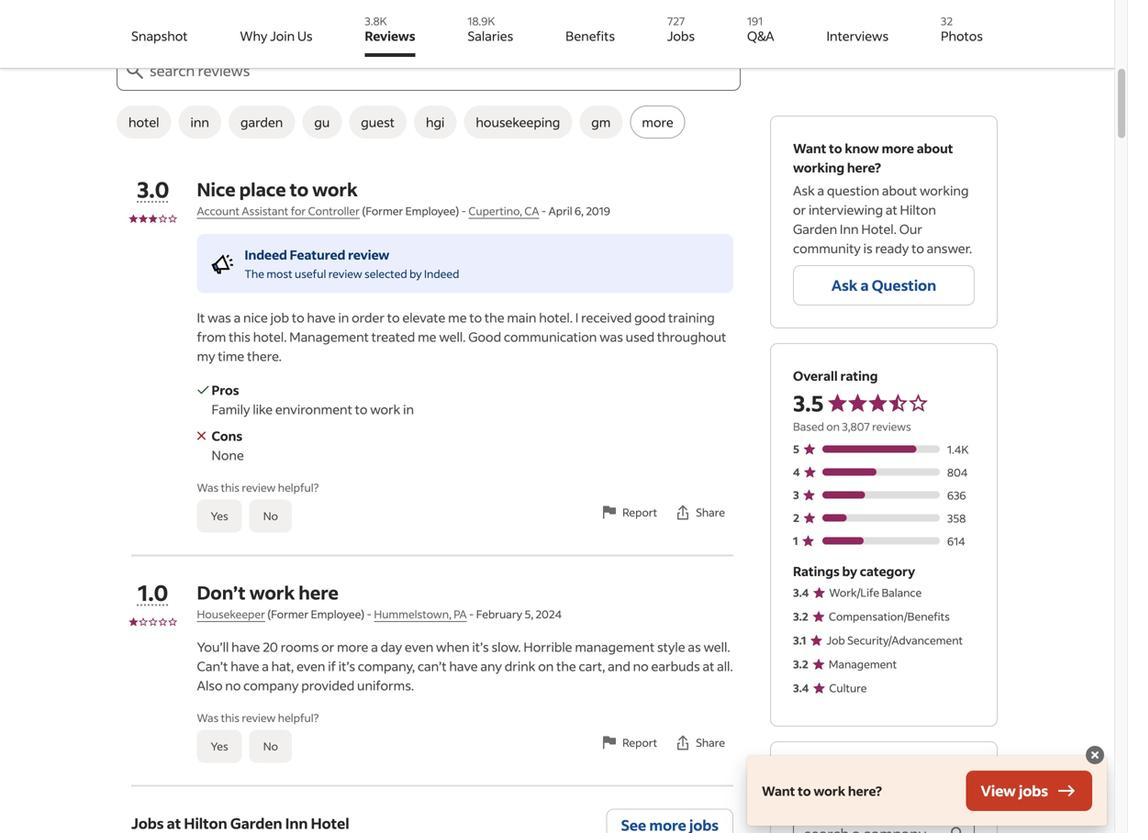 Task type: vqa. For each thing, say whether or not it's contained in the screenshot.
group
no



Task type: describe. For each thing, give the bounding box(es) containing it.
if
[[328, 658, 336, 675]]

don't
[[197, 581, 246, 605]]

work inside pros family like environment to work in
[[370, 401, 401, 418]]

inn inside the want to know more about working here? ask a question about working or interviewing at hilton garden inn hotel. our community is ready to answer.
[[840, 221, 859, 237]]

good
[[468, 329, 501, 345]]

account
[[197, 204, 240, 218]]

to right job
[[292, 309, 304, 326]]

photos
[[941, 28, 983, 44]]

1.0 button
[[137, 578, 170, 607]]

no button for 2nd yes button from the bottom
[[249, 500, 292, 533]]

more button
[[630, 106, 685, 139]]

1 vertical spatial hotel
[[311, 814, 349, 833]]

jobs
[[1019, 782, 1048, 801]]

1 horizontal spatial it's
[[472, 639, 489, 655]]

why join us link
[[240, 7, 313, 57]]

ask inside the want to know more about working here? ask a question about working or interviewing at hilton garden inn hotel. our community is ready to answer.
[[793, 182, 815, 199]]

32 photos
[[941, 14, 983, 44]]

none
[[212, 447, 244, 464]]

to up treated
[[387, 309, 400, 326]]

it
[[197, 309, 205, 326]]

1 vertical spatial ask
[[832, 276, 858, 295]]

reviews
[[365, 28, 415, 44]]

pros family like environment to work in
[[212, 382, 414, 418]]

share for 2nd yes button from the bottom
[[696, 505, 725, 520]]

yes for second yes button from the top of the page
[[211, 739, 228, 754]]

management
[[575, 639, 655, 655]]

culture
[[829, 681, 867, 695]]

compensation/benefits
[[829, 610, 950, 624]]

1 vertical spatial was
[[600, 329, 623, 345]]

gu
[[314, 114, 330, 130]]

1 vertical spatial even
[[297, 658, 325, 675]]

1 horizontal spatial 3,807
[[842, 420, 870, 434]]

have inside it was a nice job to have in order to elevate me to the main hotel. i received good training from this hotel. management treated me well. good communication was used throughout my time there.
[[307, 309, 336, 326]]

want to work here?
[[762, 783, 882, 800]]

1 yes button from the top
[[197, 500, 242, 533]]

1 horizontal spatial jobs
[[667, 28, 695, 44]]

hotel inside compare hilton garden inn hotel with
[[793, 785, 827, 802]]

1 out of 5 stars based on 614 reviews image
[[793, 532, 975, 551]]

1 vertical spatial here?
[[848, 783, 882, 800]]

training
[[668, 309, 715, 326]]

have down when
[[449, 658, 478, 675]]

1 horizontal spatial no
[[633, 658, 649, 675]]

you'll have 20 rooms or more a day even when it's slow. horrible management style as well. can't have a hat, even if it's company, can't have any drink on the cart, and no earbuds at all. also no company provided uniforms.
[[197, 639, 733, 694]]

this inside it was a nice job to have in order to elevate me to the main hotel. i received good training from this hotel. management treated me well. good communication was used throughout my time there.
[[229, 329, 251, 345]]

assistant
[[242, 204, 289, 218]]

search
[[323, 18, 363, 34]]

job security/advancement
[[827, 633, 963, 648]]

0 vertical spatial hotel.
[[539, 309, 573, 326]]

good
[[635, 309, 666, 326]]

0 horizontal spatial at
[[167, 814, 181, 833]]

0 vertical spatial working
[[793, 159, 845, 176]]

all.
[[717, 658, 733, 675]]

can't
[[418, 658, 447, 675]]

work inside nice place to work account assistant for controller (former employee) - cupertino, ca - april 6, 2019
[[312, 177, 358, 201]]

or inside the want to know more about working here? ask a question about working or interviewing at hilton garden inn hotel. our community is ready to answer.
[[793, 202, 806, 218]]

our
[[899, 221, 923, 237]]

a inside the want to know more about working here? ask a question about working or interviewing at hilton garden inn hotel. our community is ready to answer.
[[818, 182, 825, 199]]

horrible
[[524, 639, 572, 655]]

to left the know
[[829, 140, 842, 157]]

see
[[366, 18, 388, 34]]

0 vertical spatial indeed
[[245, 246, 287, 263]]

1.0
[[138, 578, 168, 607]]

was for second yes button from the top of the page
[[197, 711, 219, 725]]

3.4 for work/life balance
[[793, 586, 809, 600]]

1 vertical spatial hotel.
[[253, 329, 287, 345]]

nice
[[243, 309, 268, 326]]

answer.
[[927, 240, 972, 257]]

hummelstown,
[[374, 607, 452, 622]]

2 yes button from the top
[[197, 730, 242, 763]]

gm link
[[580, 106, 623, 139]]

review up selected
[[348, 246, 390, 263]]

ratings
[[793, 563, 840, 580]]

the inside found 3,329 reviews matching the search see all 3,807 reviews
[[301, 18, 321, 34]]

3,329
[[157, 18, 191, 34]]

when
[[436, 639, 470, 655]]

358
[[947, 511, 966, 526]]

1 vertical spatial about
[[882, 182, 917, 199]]

overall
[[793, 368, 838, 384]]

more inside button
[[642, 114, 674, 130]]

here
[[299, 581, 339, 605]]

a left day
[[371, 639, 378, 655]]

nice place to work account assistant for controller (former employee) - cupertino, ca - april 6, 2019
[[197, 177, 610, 218]]

community
[[793, 240, 861, 257]]

727
[[667, 14, 685, 28]]

to up good
[[469, 309, 482, 326]]

more inside you'll have 20 rooms or more a day even when it's slow. horrible management style as well. can't have a hat, even if it's company, can't have any drink on the cart, and no earbuds at all. also no company provided uniforms.
[[337, 639, 369, 655]]

company
[[243, 678, 299, 694]]

housekeeper
[[197, 607, 265, 622]]

claimed profile
[[792, 50, 886, 67]]

employee) inside nice place to work account assistant for controller (former employee) - cupertino, ca - april 6, 2019
[[405, 204, 459, 218]]

selected
[[365, 267, 407, 281]]

3.4 for culture
[[793, 681, 809, 695]]

3.2 for management
[[793, 657, 809, 672]]

18.9k salaries
[[468, 14, 513, 44]]

garden inside compare hilton garden inn hotel with
[[893, 766, 938, 783]]

yes for 2nd yes button from the bottom
[[211, 509, 228, 523]]

0 horizontal spatial it's
[[339, 658, 355, 675]]

1 vertical spatial jobs
[[131, 814, 164, 833]]

at inside the want to know more about working here? ask a question about working or interviewing at hilton garden inn hotel. our community is ready to answer.
[[886, 202, 898, 218]]

to inside pros family like environment to work in
[[355, 401, 368, 418]]

as
[[688, 639, 701, 655]]

0 vertical spatial even
[[405, 639, 434, 655]]

1 vertical spatial working
[[920, 182, 969, 199]]

on inside you'll have 20 rooms or more a day even when it's slow. horrible management style as well. can't have a hat, even if it's company, can't have any drink on the cart, and no earbuds at all. also no company provided uniforms.
[[538, 658, 554, 675]]

work inside don't work here housekeeper (former employee) - hummelstown, pa - february 5, 2024
[[249, 581, 295, 605]]

close image
[[1084, 745, 1106, 767]]

hilton inside compare hilton garden inn hotel with
[[852, 766, 890, 783]]

provided
[[301, 678, 355, 694]]

20
[[263, 639, 278, 655]]

don't work here housekeeper (former employee) - hummelstown, pa - february 5, 2024
[[197, 581, 562, 622]]

by inside indeed featured review the most useful review selected by indeed
[[410, 267, 422, 281]]

job
[[270, 309, 289, 326]]

employee) inside don't work here housekeeper (former employee) - hummelstown, pa - february 5, 2024
[[311, 607, 365, 622]]

or inside you'll have 20 rooms or more a day even when it's slow. horrible management style as well. can't have a hat, even if it's company, can't have any drink on the cart, and no earbuds at all. also no company provided uniforms.
[[321, 639, 334, 655]]

want for want to work here?
[[762, 783, 795, 800]]

benefits
[[566, 28, 615, 44]]

why
[[240, 28, 268, 44]]

1 vertical spatial by
[[842, 563, 857, 580]]

want for want to know more about working here? ask a question about working or interviewing at hilton garden inn hotel. our community is ready to answer.
[[793, 140, 827, 157]]

no for second yes button from the top of the page
[[263, 739, 278, 754]]

more inside the want to know more about working here? ask a question about working or interviewing at hilton garden inn hotel. our community is ready to answer.
[[882, 140, 914, 157]]

the inside it was a nice job to have in order to elevate me to the main hotel. i received good training from this hotel. management treated me well. good communication was used throughout my time there.
[[485, 309, 505, 326]]

3.0 button
[[137, 175, 170, 203]]

inn link
[[179, 106, 221, 139]]

category
[[860, 563, 915, 580]]

is
[[864, 240, 873, 257]]

6,
[[575, 204, 584, 218]]

hotel link
[[117, 106, 171, 139]]

elevate
[[402, 309, 446, 326]]

housekeeper link
[[197, 607, 265, 622]]

at inside you'll have 20 rooms or more a day even when it's slow. horrible management style as well. can't have a hat, even if it's company, can't have any drink on the cart, and no earbuds at all. also no company provided uniforms.
[[703, 658, 715, 675]]

0 vertical spatial was
[[208, 309, 231, 326]]

interviews link
[[827, 7, 889, 57]]

a down is
[[861, 276, 869, 295]]

1 vertical spatial me
[[418, 329, 437, 345]]

uniforms.
[[357, 678, 414, 694]]

balance
[[882, 586, 922, 600]]

3.2 for compensation/benefits
[[793, 610, 809, 624]]

you'll
[[197, 639, 229, 655]]

environment
[[275, 401, 352, 418]]

report button for share popup button associated with second yes button from the top of the page
[[592, 723, 666, 763]]

hotel.
[[861, 221, 897, 237]]

2 out of 5 stars based on 358 reviews image
[[793, 509, 975, 528]]

18.9k
[[468, 14, 495, 28]]

view jobs link
[[966, 771, 1092, 812]]

there.
[[247, 348, 282, 364]]

salaries
[[468, 28, 513, 44]]

1 horizontal spatial management
[[829, 657, 897, 672]]

controller
[[308, 204, 360, 218]]

0 vertical spatial on
[[827, 420, 840, 434]]



Task type: locate. For each thing, give the bounding box(es) containing it.
for
[[291, 204, 306, 218]]

share down all.
[[696, 736, 725, 750]]

hotel. up communication
[[539, 309, 573, 326]]

work down the compare
[[814, 783, 846, 800]]

1 report from the top
[[623, 505, 657, 520]]

(former inside nice place to work account assistant for controller (former employee) - cupertino, ca - april 6, 2019
[[362, 204, 403, 218]]

hotel. up there.
[[253, 329, 287, 345]]

employee) left the cupertino, on the left of the page
[[405, 204, 459, 218]]

review
[[348, 246, 390, 263], [328, 267, 362, 281], [242, 481, 276, 495], [242, 711, 276, 725]]

indeed up elevate
[[424, 267, 459, 281]]

0 vertical spatial share
[[696, 505, 725, 520]]

1 vertical spatial no
[[225, 678, 241, 694]]

i
[[575, 309, 579, 326]]

32
[[941, 14, 953, 28]]

housekeeping link
[[464, 106, 572, 139]]

0 vertical spatial jobs
[[667, 28, 695, 44]]

1 yes from the top
[[211, 509, 228, 523]]

1 vertical spatial management
[[829, 657, 897, 672]]

no
[[263, 509, 278, 523], [263, 739, 278, 754]]

here? inside the want to know more about working here? ask a question about working or interviewing at hilton garden inn hotel. our community is ready to answer.
[[847, 159, 881, 176]]

compare
[[793, 766, 850, 783]]

was this review helpful?
[[197, 481, 319, 495], [197, 711, 319, 725]]

0 vertical spatial garden
[[793, 221, 837, 237]]

to right environment at the left of page
[[355, 401, 368, 418]]

1 horizontal spatial employee)
[[405, 204, 459, 218]]

- right ca
[[542, 204, 547, 218]]

hotel
[[793, 785, 827, 802], [311, 814, 349, 833]]

0 horizontal spatial employee)
[[311, 607, 365, 622]]

2 horizontal spatial at
[[886, 202, 898, 218]]

- right pa
[[469, 607, 474, 622]]

indeed featured review the most useful review selected by indeed
[[245, 246, 459, 281]]

to inside nice place to work account assistant for controller (former employee) - cupertino, ca - april 6, 2019
[[290, 177, 309, 201]]

1 was this review helpful? from the top
[[197, 481, 319, 495]]

this for second yes button from the top of the page
[[221, 711, 240, 725]]

1 vertical spatial 3.2
[[793, 657, 809, 672]]

me down elevate
[[418, 329, 437, 345]]

hgi link
[[414, 106, 457, 139]]

(former
[[362, 204, 403, 218], [267, 607, 309, 622]]

0 horizontal spatial garden
[[230, 814, 282, 833]]

here? down the know
[[847, 159, 881, 176]]

1 vertical spatial want
[[762, 783, 795, 800]]

interviews
[[827, 28, 889, 44]]

1 vertical spatial report
[[623, 736, 657, 750]]

4
[[793, 465, 800, 479]]

or left interviewing
[[793, 202, 806, 218]]

report for second yes button from the top of the page
[[623, 736, 657, 750]]

reviews
[[441, 18, 487, 34], [193, 18, 239, 34], [872, 420, 911, 434]]

0 vertical spatial it's
[[472, 639, 489, 655]]

3.5
[[793, 389, 824, 417]]

useful
[[295, 267, 326, 281]]

2 was from the top
[[197, 711, 219, 725]]

0 vertical spatial 3.4
[[793, 586, 809, 600]]

1 vertical spatial or
[[321, 639, 334, 655]]

treated
[[372, 329, 415, 345]]

review down company
[[242, 711, 276, 725]]

2 was this review helpful? from the top
[[197, 711, 319, 725]]

1 vertical spatial this
[[221, 481, 240, 495]]

0 vertical spatial more
[[642, 114, 674, 130]]

0 horizontal spatial reviews
[[193, 18, 239, 34]]

2019
[[586, 204, 610, 218]]

2 horizontal spatial inn
[[941, 766, 961, 783]]

2 report button from the top
[[592, 723, 666, 763]]

3.8k reviews
[[365, 14, 415, 44]]

security/advancement
[[847, 633, 963, 648]]

ask
[[793, 182, 815, 199], [832, 276, 858, 295]]

was down also
[[197, 711, 219, 725]]

a left hat,
[[262, 658, 269, 675]]

management inside it was a nice job to have in order to elevate me to the main hotel. i received good training from this hotel. management treated me well. good communication was used throughout my time there.
[[289, 329, 369, 345]]

nice place to work link
[[197, 177, 358, 201]]

0 horizontal spatial inn
[[285, 814, 308, 833]]

636
[[947, 488, 966, 503]]

nice
[[197, 177, 236, 201]]

1 vertical spatial on
[[538, 658, 554, 675]]

by up 'work/life'
[[842, 563, 857, 580]]

1 vertical spatial more
[[882, 140, 914, 157]]

- left the cupertino, on the left of the page
[[461, 204, 466, 218]]

was this review helpful? for second yes button from the top of the page
[[197, 711, 319, 725]]

know
[[845, 140, 879, 157]]

in left order
[[338, 309, 349, 326]]

indeed up the
[[245, 246, 287, 263]]

guest
[[361, 114, 395, 130]]

also
[[197, 678, 223, 694]]

even up can't at the left of the page
[[405, 639, 434, 655]]

ask a question
[[832, 276, 937, 295]]

cart,
[[579, 658, 605, 675]]

inn inside compare hilton garden inn hotel with
[[941, 766, 961, 783]]

was for 2nd yes button from the bottom
[[197, 481, 219, 495]]

in inside pros family like environment to work in
[[403, 401, 414, 418]]

1 horizontal spatial at
[[703, 658, 715, 675]]

the inside you'll have 20 rooms or more a day even when it's slow. horrible management style as well. can't have a hat, even if it's company, can't have any drink on the cart, and no earbuds at all. also no company provided uniforms.
[[556, 658, 576, 675]]

any
[[481, 658, 502, 675]]

rating
[[840, 368, 878, 384]]

working up our
[[920, 182, 969, 199]]

about right the know
[[917, 140, 953, 157]]

Input keywords to search reviews field
[[146, 50, 741, 91]]

pa
[[454, 607, 467, 622]]

- left hummelstown,
[[367, 607, 372, 622]]

5,
[[525, 607, 534, 622]]

0 horizontal spatial more
[[337, 639, 369, 655]]

0 horizontal spatial by
[[410, 267, 422, 281]]

have right job
[[307, 309, 336, 326]]

2 share from the top
[[696, 736, 725, 750]]

was this review helpful? for 2nd yes button from the bottom
[[197, 481, 319, 495]]

yes down also
[[211, 739, 228, 754]]

it's up "any"
[[472, 639, 489, 655]]

like
[[253, 401, 273, 418]]

more left day
[[337, 639, 369, 655]]

a inside it was a nice job to have in order to elevate me to the main hotel. i received good training from this hotel. management treated me well. good communication was used throughout my time there.
[[234, 309, 241, 326]]

3.5 out of 5 stars. image up based on 3,807 reviews on the bottom
[[828, 393, 898, 413]]

question
[[872, 276, 937, 295]]

report button for share popup button for 2nd yes button from the bottom
[[592, 493, 666, 533]]

about up our
[[882, 182, 917, 199]]

2 3.4 from the top
[[793, 681, 809, 695]]

was right it
[[208, 309, 231, 326]]

the
[[301, 18, 321, 34], [485, 309, 505, 326], [556, 658, 576, 675]]

1 3.4 from the top
[[793, 586, 809, 600]]

this down also
[[221, 711, 240, 725]]

1 horizontal spatial well.
[[704, 639, 730, 655]]

0 horizontal spatial no
[[225, 678, 241, 694]]

3.4
[[793, 586, 809, 600], [793, 681, 809, 695]]

was
[[197, 481, 219, 495], [197, 711, 219, 725]]

1 horizontal spatial in
[[403, 401, 414, 418]]

helpful? down environment at the left of page
[[278, 481, 319, 495]]

by right selected
[[410, 267, 422, 281]]

to down our
[[912, 240, 924, 257]]

no button down company
[[249, 730, 292, 763]]

3
[[793, 488, 799, 502]]

indeed
[[245, 246, 287, 263], [424, 267, 459, 281]]

1 share from the top
[[696, 505, 725, 520]]

or up if
[[321, 639, 334, 655]]

2 vertical spatial hilton
[[184, 814, 227, 833]]

even
[[405, 639, 434, 655], [297, 658, 325, 675]]

3,807 up 5 out of 5 stars based on 1.4k reviews image
[[842, 420, 870, 434]]

1 vertical spatial employee)
[[311, 607, 365, 622]]

0 vertical spatial want
[[793, 140, 827, 157]]

no up don't work here link
[[263, 509, 278, 523]]

0 vertical spatial was
[[197, 481, 219, 495]]

was down none
[[197, 481, 219, 495]]

time
[[218, 348, 244, 364]]

0 vertical spatial share button
[[666, 493, 734, 533]]

want inside the want to know more about working here? ask a question about working or interviewing at hilton garden inn hotel. our community is ready to answer.
[[793, 140, 827, 157]]

want
[[793, 140, 827, 157], [762, 783, 795, 800]]

1 vertical spatial helpful?
[[278, 711, 319, 725]]

well. inside it was a nice job to have in order to elevate me to the main hotel. i received good training from this hotel. management treated me well. good communication was used throughout my time there.
[[439, 329, 466, 345]]

this up time in the left top of the page
[[229, 329, 251, 345]]

0 horizontal spatial ask
[[793, 182, 815, 199]]

2 helpful? from the top
[[278, 711, 319, 725]]

1 horizontal spatial working
[[920, 182, 969, 199]]

inn
[[840, 221, 859, 237], [941, 766, 961, 783], [285, 814, 308, 833]]

1 vertical spatial garden
[[893, 766, 938, 783]]

1 vertical spatial inn
[[941, 766, 961, 783]]

on
[[827, 420, 840, 434], [538, 658, 554, 675]]

(former inside don't work here housekeeper (former employee) - hummelstown, pa - february 5, 2024
[[267, 607, 309, 622]]

garden inside the want to know more about working here? ask a question about working or interviewing at hilton garden inn hotel. our community is ready to answer.
[[793, 221, 837, 237]]

ask down community
[[832, 276, 858, 295]]

1 horizontal spatial hotel.
[[539, 309, 573, 326]]

share button for second yes button from the top of the page
[[666, 723, 734, 763]]

cupertino,
[[469, 204, 522, 218]]

1 vertical spatial share
[[696, 736, 725, 750]]

1 horizontal spatial more
[[642, 114, 674, 130]]

2 horizontal spatial reviews
[[872, 420, 911, 434]]

in down treated
[[403, 401, 414, 418]]

have right can't
[[231, 658, 259, 675]]

it's right if
[[339, 658, 355, 675]]

share button for 2nd yes button from the bottom
[[666, 493, 734, 533]]

working
[[793, 159, 845, 176], [920, 182, 969, 199]]

(former down don't work here link
[[267, 607, 309, 622]]

more right gm
[[642, 114, 674, 130]]

pros
[[212, 382, 239, 398]]

0 vertical spatial was this review helpful?
[[197, 481, 319, 495]]

was this review helpful? down company
[[197, 711, 319, 725]]

work
[[312, 177, 358, 201], [370, 401, 401, 418], [249, 581, 295, 605], [814, 783, 846, 800]]

2024
[[536, 607, 562, 622]]

0 vertical spatial about
[[917, 140, 953, 157]]

no button up don't work here link
[[249, 500, 292, 533]]

this down none
[[221, 481, 240, 495]]

0 vertical spatial report button
[[592, 493, 666, 533]]

guest link
[[349, 106, 407, 139]]

no down company
[[263, 739, 278, 754]]

1 vertical spatial 3,807
[[842, 420, 870, 434]]

work left here at the bottom left
[[249, 581, 295, 605]]

style
[[657, 639, 685, 655]]

me right elevate
[[448, 309, 467, 326]]

work/life
[[829, 586, 880, 600]]

1 vertical spatial was
[[197, 711, 219, 725]]

share left 2
[[696, 505, 725, 520]]

no right and
[[633, 658, 649, 675]]

3.5 out of 5 stars. image
[[828, 393, 929, 413], [828, 393, 898, 413]]

(former right controller
[[362, 204, 403, 218]]

this for 2nd yes button from the bottom
[[221, 481, 240, 495]]

have
[[307, 309, 336, 326], [231, 639, 260, 655], [231, 658, 259, 675], [449, 658, 478, 675]]

1 horizontal spatial even
[[405, 639, 434, 655]]

1 horizontal spatial me
[[448, 309, 467, 326]]

2 vertical spatial the
[[556, 658, 576, 675]]

804
[[947, 465, 968, 480]]

2 share button from the top
[[666, 723, 734, 763]]

the right join at top
[[301, 18, 321, 34]]

1 horizontal spatial on
[[827, 420, 840, 434]]

the up good
[[485, 309, 505, 326]]

review down none
[[242, 481, 276, 495]]

no for 2nd yes button from the bottom
[[263, 509, 278, 523]]

0 horizontal spatial jobs
[[131, 814, 164, 833]]

0 vertical spatial helpful?
[[278, 481, 319, 495]]

employee) down here at the bottom left
[[311, 607, 365, 622]]

well. inside you'll have 20 rooms or more a day even when it's slow. horrible management style as well. can't have a hat, even if it's company, can't have any drink on the cart, and no earbuds at all. also no company provided uniforms.
[[704, 639, 730, 655]]

0 horizontal spatial well.
[[439, 329, 466, 345]]

0 horizontal spatial hotel.
[[253, 329, 287, 345]]

3.2 down '3.1'
[[793, 657, 809, 672]]

1 vertical spatial hilton
[[852, 766, 890, 783]]

1 vertical spatial share button
[[666, 723, 734, 763]]

1 vertical spatial the
[[485, 309, 505, 326]]

1 vertical spatial it's
[[339, 658, 355, 675]]

well. left good
[[439, 329, 466, 345]]

1 no button from the top
[[249, 500, 292, 533]]

on down the horrible
[[538, 658, 554, 675]]

0 vertical spatial hotel
[[793, 785, 827, 802]]

3.2 up '3.1'
[[793, 610, 809, 624]]

0 vertical spatial or
[[793, 202, 806, 218]]

the left cart,
[[556, 658, 576, 675]]

2 vertical spatial inn
[[285, 814, 308, 833]]

cons
[[212, 428, 243, 444]]

2 report from the top
[[623, 736, 657, 750]]

family
[[212, 401, 250, 418]]

work right environment at the left of page
[[370, 401, 401, 418]]

2 3.2 from the top
[[793, 657, 809, 672]]

no right also
[[225, 678, 241, 694]]

2 yes from the top
[[211, 739, 228, 754]]

2 vertical spatial more
[[337, 639, 369, 655]]

1 horizontal spatial inn
[[840, 221, 859, 237]]

all
[[391, 18, 404, 34]]

0 vertical spatial here?
[[847, 159, 881, 176]]

1 horizontal spatial reviews
[[441, 18, 487, 34]]

us
[[297, 28, 313, 44]]

727 jobs
[[667, 14, 695, 44]]

found 3,329 reviews matching the search see all 3,807 reviews
[[117, 18, 487, 34]]

gm
[[591, 114, 611, 130]]

hilton inside the want to know more about working here? ask a question about working or interviewing at hilton garden inn hotel. our community is ready to answer.
[[900, 202, 936, 218]]

well. up all.
[[704, 639, 730, 655]]

1 horizontal spatial hotel
[[793, 785, 827, 802]]

4 out of 5 stars based on 804 reviews image
[[793, 463, 975, 482]]

report
[[623, 505, 657, 520], [623, 736, 657, 750]]

to down the compare
[[798, 783, 811, 800]]

2 vertical spatial garden
[[230, 814, 282, 833]]

want left the know
[[793, 140, 827, 157]]

1 3.2 from the top
[[793, 610, 809, 624]]

review down featured
[[328, 267, 362, 281]]

1 horizontal spatial hilton
[[852, 766, 890, 783]]

5 out of 5 stars based on 1.4k reviews image
[[793, 440, 975, 459]]

communication
[[504, 329, 597, 345]]

snapshot link
[[131, 7, 188, 57]]

1 no from the top
[[263, 509, 278, 523]]

614
[[947, 534, 965, 549]]

1 was from the top
[[197, 481, 219, 495]]

reviews left why
[[193, 18, 239, 34]]

1 report button from the top
[[592, 493, 666, 533]]

helpful? for second yes button from the top of the page
[[278, 711, 319, 725]]

reviews up input keywords to search reviews 'field'
[[441, 18, 487, 34]]

more right the know
[[882, 140, 914, 157]]

was this review helpful? down none
[[197, 481, 319, 495]]

no button for second yes button from the top of the page
[[249, 730, 292, 763]]

1 helpful? from the top
[[278, 481, 319, 495]]

garden link
[[229, 106, 295, 139]]

even left if
[[297, 658, 325, 675]]

share for second yes button from the top of the page
[[696, 736, 725, 750]]

1 horizontal spatial or
[[793, 202, 806, 218]]

reviews up 5 out of 5 stars based on 1.4k reviews image
[[872, 420, 911, 434]]

management down order
[[289, 329, 369, 345]]

0 horizontal spatial me
[[418, 329, 437, 345]]

yes down none
[[211, 509, 228, 523]]

from
[[197, 329, 226, 345]]

2 no from the top
[[263, 739, 278, 754]]

0 vertical spatial at
[[886, 202, 898, 218]]

yes button down also
[[197, 730, 242, 763]]

found
[[117, 18, 155, 34]]

0 horizontal spatial in
[[338, 309, 349, 326]]

3.5 out of 5 stars. image down rating
[[828, 393, 929, 413]]

0 vertical spatial no button
[[249, 500, 292, 533]]

a left "nice"
[[234, 309, 241, 326]]

0 vertical spatial employee)
[[405, 204, 459, 218]]

0 vertical spatial yes
[[211, 509, 228, 523]]

0 vertical spatial 3.2
[[793, 610, 809, 624]]

question
[[827, 182, 880, 199]]

3,807 inside found 3,329 reviews matching the search see all 3,807 reviews
[[406, 18, 439, 34]]

on right based
[[827, 420, 840, 434]]

to up for
[[290, 177, 309, 201]]

here? down the compare
[[848, 783, 882, 800]]

working up "question"
[[793, 159, 845, 176]]

3.4 down ratings
[[793, 586, 809, 600]]

rooms
[[281, 639, 319, 655]]

a up interviewing
[[818, 182, 825, 199]]

1 vertical spatial yes button
[[197, 730, 242, 763]]

it's
[[472, 639, 489, 655], [339, 658, 355, 675]]

0 vertical spatial yes button
[[197, 500, 242, 533]]

work/life balance
[[829, 586, 922, 600]]

0 vertical spatial in
[[338, 309, 349, 326]]

3,807 right all
[[406, 18, 439, 34]]

hgi
[[426, 114, 445, 130]]

2 no button from the top
[[249, 730, 292, 763]]

about
[[917, 140, 953, 157], [882, 182, 917, 199]]

management up culture at the right of page
[[829, 657, 897, 672]]

0 horizontal spatial hilton
[[184, 814, 227, 833]]

want down the compare
[[762, 783, 795, 800]]

or
[[793, 202, 806, 218], [321, 639, 334, 655]]

1 vertical spatial indeed
[[424, 267, 459, 281]]

0 vertical spatial report
[[623, 505, 657, 520]]

helpful? down company
[[278, 711, 319, 725]]

1 vertical spatial was this review helpful?
[[197, 711, 319, 725]]

1 vertical spatial yes
[[211, 739, 228, 754]]

snapshot
[[131, 28, 188, 44]]

helpful? for 2nd yes button from the bottom
[[278, 481, 319, 495]]

1 horizontal spatial (former
[[362, 204, 403, 218]]

report for 2nd yes button from the bottom
[[623, 505, 657, 520]]

2 horizontal spatial hilton
[[900, 202, 936, 218]]

3.1
[[793, 633, 807, 648]]

0 vertical spatial 3,807
[[406, 18, 439, 34]]

1 vertical spatial at
[[703, 658, 715, 675]]

1 share button from the top
[[666, 493, 734, 533]]

have left 20
[[231, 639, 260, 655]]

3 out of 5 stars based on 636 reviews image
[[793, 486, 975, 505]]

work up controller
[[312, 177, 358, 201]]

helpful?
[[278, 481, 319, 495], [278, 711, 319, 725]]

in inside it was a nice job to have in order to elevate me to the main hotel. i received good training from this hotel. management treated me well. good communication was used throughout my time there.
[[338, 309, 349, 326]]

employee)
[[405, 204, 459, 218], [311, 607, 365, 622]]



